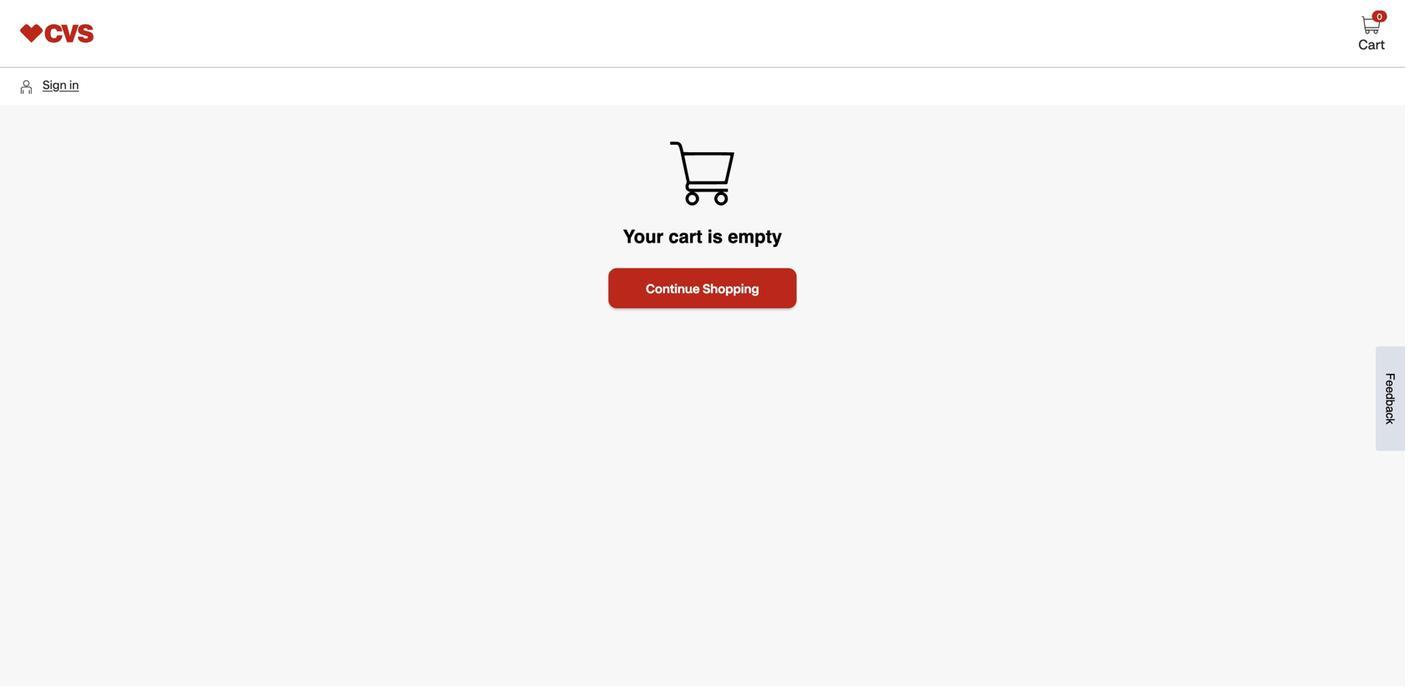 Task type: locate. For each thing, give the bounding box(es) containing it.
cart
[[669, 226, 703, 247]]

empty
[[728, 226, 782, 247]]

continue
[[646, 280, 700, 297]]

continue shopping button
[[609, 268, 797, 308]]

b
[[1384, 400, 1398, 406]]

e up b
[[1384, 387, 1398, 393]]

e
[[1384, 380, 1398, 387], [1384, 387, 1398, 393]]

e up d
[[1384, 380, 1398, 387]]

sign in
[[43, 77, 79, 92]]

sign in link
[[20, 77, 79, 95]]

your cart is empty
[[623, 226, 782, 247]]

continue shopping
[[646, 280, 760, 297]]

c
[[1384, 413, 1398, 419]]

d
[[1384, 393, 1398, 400]]



Task type: vqa. For each thing, say whether or not it's contained in the screenshot.
Sign in Link
yes



Task type: describe. For each thing, give the bounding box(es) containing it.
k
[[1384, 419, 1398, 424]]

cart
[[1359, 36, 1386, 53]]

1 e from the top
[[1384, 380, 1398, 387]]

f e e d b a c k
[[1384, 373, 1398, 424]]

in
[[69, 77, 79, 92]]

f
[[1384, 373, 1398, 380]]

your
[[623, 226, 664, 247]]

shopping
[[703, 280, 760, 297]]

is
[[708, 226, 723, 247]]

2 e from the top
[[1384, 387, 1398, 393]]

sign
[[43, 77, 67, 92]]

a
[[1384, 406, 1398, 413]]

f e e d b a c k button
[[1376, 346, 1406, 451]]

0
[[1378, 11, 1383, 22]]



